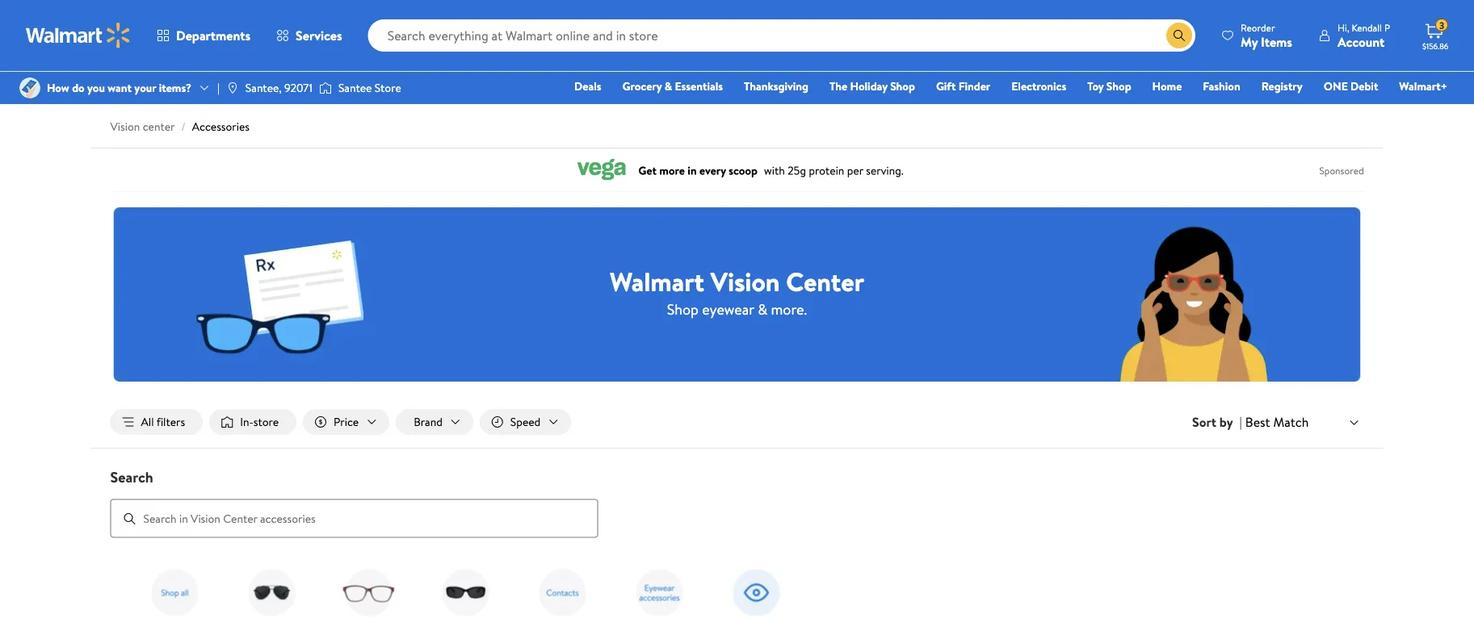 Task type: locate. For each thing, give the bounding box(es) containing it.
hi, kendall p account
[[1338, 21, 1390, 50]]

thanksgiving
[[744, 78, 809, 94]]

center
[[786, 264, 864, 299]]

one debit
[[1324, 78, 1378, 94]]

sort
[[1192, 414, 1216, 431]]

1 horizontal spatial |
[[1240, 414, 1242, 431]]

1 horizontal spatial vision
[[711, 264, 780, 299]]

& left the "more."
[[758, 299, 767, 320]]

vision center / accessories
[[110, 119, 250, 134]]

|
[[217, 80, 220, 96], [1240, 414, 1242, 431]]

deals link
[[567, 78, 609, 95]]

gift
[[936, 78, 956, 94]]

one debit link
[[1316, 78, 1386, 95]]

hi,
[[1338, 21, 1349, 34]]

1 vertical spatial search search field
[[91, 467, 1383, 538]]

best match
[[1245, 413, 1309, 431]]

1 horizontal spatial  image
[[226, 82, 239, 95]]

vision
[[110, 119, 140, 134], [711, 264, 780, 299]]

| right by
[[1240, 414, 1242, 431]]

walmart vision center shop eyewear & more.
[[610, 264, 864, 320]]

Walmart Site-Wide search field
[[368, 19, 1195, 52]]

 image for how do you want your items?
[[19, 78, 40, 99]]

registry
[[1261, 78, 1303, 94]]

shop left "eyewear"
[[667, 299, 699, 320]]

0 horizontal spatial &
[[665, 78, 672, 94]]

| up accessories
[[217, 80, 220, 96]]

&
[[665, 78, 672, 94], [758, 299, 767, 320]]

price button
[[303, 410, 389, 435]]

essentials
[[675, 78, 723, 94]]

 image
[[319, 80, 332, 96]]

shop right toy
[[1106, 78, 1131, 94]]

/
[[181, 119, 186, 134]]

in-store
[[240, 414, 279, 430]]

2 horizontal spatial shop
[[1106, 78, 1131, 94]]

home
[[1152, 78, 1182, 94]]

search image
[[123, 513, 136, 526]]

brand
[[414, 414, 443, 430]]

shop right holiday
[[890, 78, 915, 94]]

do
[[72, 80, 85, 96]]

home link
[[1145, 78, 1189, 95]]

your
[[134, 80, 156, 96]]

accessories
[[192, 119, 250, 134]]

p
[[1384, 21, 1390, 34]]

1 vertical spatial &
[[758, 299, 767, 320]]

walmart+ link
[[1392, 78, 1455, 95]]

3
[[1439, 18, 1445, 32]]

toy
[[1087, 78, 1104, 94]]

search search field containing search
[[91, 467, 1383, 538]]

search search field down sort and filter section 'element'
[[91, 467, 1383, 538]]

shop
[[890, 78, 915, 94], [1106, 78, 1131, 94], [667, 299, 699, 320]]

fashion link
[[1196, 78, 1248, 95]]

departments button
[[144, 16, 263, 55]]

walmart
[[610, 264, 704, 299]]

& inside grocery & essentials link
[[665, 78, 672, 94]]

sort and filter section element
[[91, 397, 1383, 448]]

0 vertical spatial vision
[[110, 119, 140, 134]]

the holiday shop
[[830, 78, 915, 94]]

grocery & essentials link
[[615, 78, 730, 95]]

1 horizontal spatial &
[[758, 299, 767, 320]]

best
[[1245, 413, 1270, 431]]

1 vertical spatial |
[[1240, 414, 1242, 431]]

& right grocery
[[665, 78, 672, 94]]

my
[[1241, 33, 1258, 50]]

0 vertical spatial |
[[217, 80, 220, 96]]

holiday
[[850, 78, 888, 94]]

Search search field
[[368, 19, 1195, 52], [91, 467, 1383, 538]]

1 vertical spatial vision
[[711, 264, 780, 299]]

store
[[253, 414, 279, 430]]

 image for santee, 92071
[[226, 82, 239, 95]]

more.
[[771, 299, 807, 320]]

store
[[375, 80, 401, 96]]

debit
[[1351, 78, 1378, 94]]

0 horizontal spatial  image
[[19, 78, 40, 99]]

contact lenses image
[[534, 564, 592, 619]]

 image
[[19, 78, 40, 99], [226, 82, 239, 95]]

0 vertical spatial search search field
[[368, 19, 1195, 52]]

search search field up thanksgiving link at the top of the page
[[368, 19, 1195, 52]]

0 horizontal spatial shop
[[667, 299, 699, 320]]

walmart image
[[26, 23, 131, 48]]

deals
[[574, 78, 601, 94]]

by
[[1220, 414, 1233, 431]]

eyewear accessories image
[[630, 564, 689, 619]]

 image left how
[[19, 78, 40, 99]]

vision left center
[[110, 119, 140, 134]]

vision inside walmart vision center shop eyewear & more.
[[711, 264, 780, 299]]

shop vision center image
[[146, 564, 204, 619]]

all filters button
[[110, 410, 203, 435]]

santee
[[338, 80, 372, 96]]

vision left the "center"
[[711, 264, 780, 299]]

how
[[47, 80, 69, 96]]

shop inside walmart vision center shop eyewear & more.
[[667, 299, 699, 320]]

price
[[334, 414, 359, 430]]

$156.86
[[1422, 40, 1449, 51]]

sponsored
[[1319, 164, 1364, 177]]

walmart vision center. shop eyewear and more. image
[[113, 208, 1361, 382]]

 image left santee,
[[226, 82, 239, 95]]

vision center image
[[727, 564, 786, 619]]

santee,
[[245, 80, 282, 96]]

the
[[830, 78, 847, 94]]

0 vertical spatial &
[[665, 78, 672, 94]]



Task type: describe. For each thing, give the bounding box(es) containing it.
top sellers image
[[243, 564, 301, 619]]

search icon image
[[1173, 29, 1186, 42]]

grocery & essentials
[[622, 78, 723, 94]]

the holiday shop link
[[822, 78, 922, 95]]

Search in Vision Center accessories search field
[[110, 500, 598, 538]]

gift finder
[[936, 78, 991, 94]]

filters
[[156, 414, 185, 430]]

you
[[87, 80, 105, 96]]

account
[[1338, 33, 1385, 50]]

speed button
[[480, 410, 571, 435]]

| inside sort and filter section 'element'
[[1240, 414, 1242, 431]]

in-store button
[[209, 410, 297, 435]]

services button
[[263, 16, 355, 55]]

reorder
[[1241, 21, 1275, 34]]

best match button
[[1242, 412, 1364, 433]]

all
[[141, 414, 154, 430]]

0 horizontal spatial |
[[217, 80, 220, 96]]

vision center link
[[110, 119, 175, 134]]

all filters
[[141, 414, 185, 430]]

want
[[108, 80, 132, 96]]

sunglass frames image
[[437, 564, 495, 619]]

finder
[[959, 78, 991, 94]]

how do you want your items?
[[47, 80, 191, 96]]

eyewear
[[702, 299, 754, 320]]

toy shop link
[[1080, 78, 1139, 95]]

shop inside 'link'
[[1106, 78, 1131, 94]]

speed
[[510, 414, 541, 430]]

gift finder link
[[929, 78, 998, 95]]

search
[[110, 467, 153, 488]]

items
[[1261, 33, 1292, 50]]

center
[[143, 119, 175, 134]]

grocery
[[622, 78, 662, 94]]

sort by |
[[1192, 414, 1242, 431]]

departments
[[176, 27, 250, 44]]

eyeglass frames image
[[340, 564, 398, 619]]

electronics link
[[1004, 78, 1074, 95]]

electronics
[[1012, 78, 1066, 94]]

brand button
[[396, 410, 473, 435]]

kendall
[[1352, 21, 1382, 34]]

& inside walmart vision center shop eyewear & more.
[[758, 299, 767, 320]]

fashion
[[1203, 78, 1240, 94]]

registry link
[[1254, 78, 1310, 95]]

match
[[1273, 413, 1309, 431]]

92071
[[284, 80, 313, 96]]

items?
[[159, 80, 191, 96]]

services
[[296, 27, 342, 44]]

in-
[[240, 414, 253, 430]]

one
[[1324, 78, 1348, 94]]

toy shop
[[1087, 78, 1131, 94]]

0 horizontal spatial vision
[[110, 119, 140, 134]]

1 horizontal spatial shop
[[890, 78, 915, 94]]

santee, 92071
[[245, 80, 313, 96]]

reorder my items
[[1241, 21, 1292, 50]]

santee store
[[338, 80, 401, 96]]

walmart+
[[1399, 78, 1447, 94]]

thanksgiving link
[[737, 78, 816, 95]]



Task type: vqa. For each thing, say whether or not it's contained in the screenshot.
is inside the the i like the color pattern more than when i saw the picture online.  product was as expected but slides of the pillow quick but that i think is more the actual pillow
no



